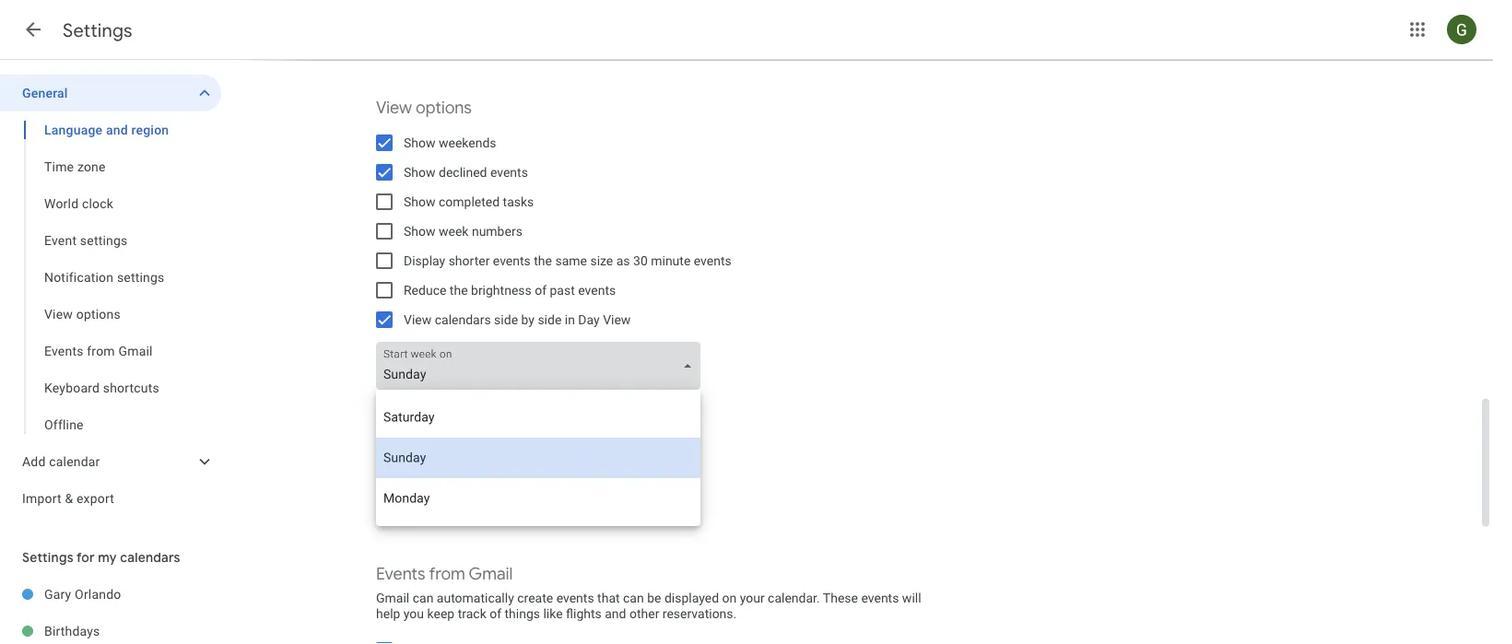 Task type: describe. For each thing, give the bounding box(es) containing it.
that
[[597, 591, 620, 606]]

automatically
[[437, 591, 514, 606]]

size
[[590, 253, 613, 268]]

will
[[902, 591, 922, 606]]

add calendar
[[22, 454, 100, 469]]

numbers
[[472, 224, 523, 239]]

these
[[823, 591, 858, 606]]

1 vertical spatial options
[[76, 307, 121, 322]]

settings for event settings
[[80, 233, 128, 248]]

events up "reduce the brightness of past events"
[[493, 253, 531, 268]]

language
[[44, 122, 103, 137]]

export
[[77, 491, 114, 506]]

world clock
[[44, 196, 113, 211]]

1 can from the left
[[413, 591, 434, 606]]

be
[[647, 591, 661, 606]]

and inside "events from gmail gmail can automatically create events that can be displayed on your calendar. these events will help you keep track of things like flights and other reservations."
[[605, 606, 626, 621]]

flights
[[566, 606, 602, 621]]

gary orlando
[[44, 587, 121, 602]]

event
[[44, 233, 77, 248]]

group containing language and region
[[0, 112, 221, 443]]

events up tasks
[[490, 165, 528, 180]]

for
[[76, 549, 95, 566]]

events for events from gmail gmail can automatically create events that can be displayed on your calendar. these events will help you keep track of things like flights and other reservations.
[[376, 564, 426, 585]]

settings for settings
[[63, 18, 133, 42]]

time zone
[[44, 159, 106, 174]]

weekends
[[439, 135, 497, 150]]

1 horizontal spatial gmail
[[376, 591, 410, 606]]

view down notification
[[44, 307, 73, 322]]

reservations.
[[663, 606, 737, 621]]

event settings
[[44, 233, 128, 248]]

show for show declined events
[[404, 165, 436, 180]]

gary
[[44, 587, 71, 602]]

keyboard
[[44, 380, 100, 396]]

gary orlando tree item
[[0, 576, 221, 613]]

1 vertical spatial view options
[[44, 307, 121, 322]]

shortcuts
[[103, 380, 159, 396]]

show completed tasks
[[404, 194, 534, 209]]

in
[[565, 312, 575, 327]]

events from gmail
[[44, 343, 153, 359]]

view right day
[[603, 312, 631, 327]]

events down size
[[578, 283, 616, 298]]

by
[[521, 312, 535, 327]]

orlando
[[75, 587, 121, 602]]

show for show completed tasks
[[404, 194, 436, 209]]

other
[[630, 606, 660, 621]]

on
[[722, 591, 737, 606]]

monday option
[[376, 478, 701, 519]]

week
[[439, 224, 469, 239]]

and inside group
[[106, 122, 128, 137]]

notification
[[44, 270, 114, 285]]

displayed
[[665, 591, 719, 606]]

help
[[376, 606, 400, 621]]

1 vertical spatial the
[[450, 283, 468, 298]]

2 side from the left
[[538, 312, 562, 327]]

2 can from the left
[[623, 591, 644, 606]]

general
[[22, 85, 68, 100]]

reduce
[[404, 283, 447, 298]]

view up show weekends
[[376, 97, 412, 118]]

time
[[44, 159, 74, 174]]

general tree item
[[0, 75, 221, 112]]

start week on list box
[[376, 390, 701, 526]]

keep
[[427, 606, 455, 621]]

your
[[740, 591, 765, 606]]

create
[[517, 591, 553, 606]]

saturday option
[[376, 397, 701, 438]]

brightness
[[471, 283, 532, 298]]



Task type: locate. For each thing, give the bounding box(es) containing it.
settings up notification settings
[[80, 233, 128, 248]]

from inside "events from gmail gmail can automatically create events that can be displayed on your calendar. these events will help you keep track of things like flights and other reservations."
[[429, 564, 465, 585]]

1 horizontal spatial events
[[376, 564, 426, 585]]

display
[[404, 253, 445, 268]]

show week numbers
[[404, 224, 523, 239]]

0 horizontal spatial calendars
[[120, 549, 180, 566]]

gmail up shortcuts
[[118, 343, 153, 359]]

view calendars side by side in day view
[[404, 312, 631, 327]]

1 horizontal spatial can
[[623, 591, 644, 606]]

events left will
[[861, 591, 899, 606]]

settings heading
[[63, 18, 133, 42]]

past
[[550, 283, 575, 298]]

the left same
[[534, 253, 552, 268]]

and
[[106, 122, 128, 137], [605, 606, 626, 621]]

show weekends
[[404, 135, 497, 150]]

from up "keyboard shortcuts"
[[87, 343, 115, 359]]

clock
[[82, 196, 113, 211]]

calendars right my
[[120, 549, 180, 566]]

show left completed
[[404, 194, 436, 209]]

can right help
[[413, 591, 434, 606]]

my
[[98, 549, 117, 566]]

calendars down reduce
[[435, 312, 491, 327]]

gmail
[[118, 343, 153, 359], [469, 564, 513, 585], [376, 591, 410, 606]]

0 horizontal spatial of
[[490, 606, 502, 621]]

of
[[535, 283, 547, 298], [490, 606, 502, 621]]

0 horizontal spatial the
[[450, 283, 468, 298]]

sunday option
[[376, 438, 701, 478]]

0 vertical spatial settings
[[63, 18, 133, 42]]

0 vertical spatial gmail
[[118, 343, 153, 359]]

0 horizontal spatial can
[[413, 591, 434, 606]]

show declined events
[[404, 165, 528, 180]]

0 horizontal spatial view options
[[44, 307, 121, 322]]

add
[[22, 454, 46, 469]]

gmail for events from gmail
[[118, 343, 153, 359]]

group
[[0, 112, 221, 443]]

1 vertical spatial events
[[376, 564, 426, 585]]

things
[[505, 606, 540, 621]]

gmail left keep
[[376, 591, 410, 606]]

1 vertical spatial calendars
[[120, 549, 180, 566]]

language and region
[[44, 122, 169, 137]]

view
[[376, 97, 412, 118], [44, 307, 73, 322], [404, 312, 432, 327], [603, 312, 631, 327]]

same
[[555, 253, 587, 268]]

from for events from gmail gmail can automatically create events that can be displayed on your calendar. these events will help you keep track of things like flights and other reservations.
[[429, 564, 465, 585]]

show up display
[[404, 224, 436, 239]]

go back image
[[22, 18, 44, 41]]

0 vertical spatial from
[[87, 343, 115, 359]]

events for events from gmail
[[44, 343, 84, 359]]

1 horizontal spatial options
[[416, 97, 472, 118]]

settings for notification settings
[[117, 270, 165, 285]]

show for show weekends
[[404, 135, 436, 150]]

import
[[22, 491, 62, 506]]

settings right notification
[[117, 270, 165, 285]]

settings
[[63, 18, 133, 42], [22, 549, 74, 566]]

of left past
[[535, 283, 547, 298]]

minute
[[651, 253, 691, 268]]

events from gmail gmail can automatically create events that can be displayed on your calendar. these events will help you keep track of things like flights and other reservations.
[[376, 564, 922, 621]]

events
[[490, 165, 528, 180], [493, 253, 531, 268], [694, 253, 732, 268], [578, 283, 616, 298], [557, 591, 594, 606], [861, 591, 899, 606]]

30
[[633, 253, 648, 268]]

options up events from gmail
[[76, 307, 121, 322]]

and left region
[[106, 122, 128, 137]]

1 vertical spatial of
[[490, 606, 502, 621]]

as
[[617, 253, 630, 268]]

world
[[44, 196, 79, 211]]

offline
[[44, 417, 84, 432]]

1 horizontal spatial view options
[[376, 97, 472, 118]]

gmail up automatically
[[469, 564, 513, 585]]

settings for my calendars
[[22, 549, 180, 566]]

calendars
[[435, 312, 491, 327], [120, 549, 180, 566]]

side left in
[[538, 312, 562, 327]]

birthdays link
[[44, 613, 221, 644]]

0 vertical spatial view options
[[376, 97, 472, 118]]

birthdays
[[44, 624, 100, 639]]

from
[[87, 343, 115, 359], [429, 564, 465, 585]]

completed
[[439, 194, 500, 209]]

events inside "events from gmail gmail can automatically create events that can be displayed on your calendar. these events will help you keep track of things like flights and other reservations."
[[376, 564, 426, 585]]

day
[[578, 312, 600, 327]]

settings
[[80, 233, 128, 248], [117, 270, 165, 285]]

gmail for events from gmail gmail can automatically create events that can be displayed on your calendar. these events will help you keep track of things like flights and other reservations.
[[469, 564, 513, 585]]

tree
[[0, 75, 221, 517]]

you
[[404, 606, 424, 621]]

4 show from the top
[[404, 224, 436, 239]]

reduce the brightness of past events
[[404, 283, 616, 298]]

the down shorter in the top of the page
[[450, 283, 468, 298]]

1 horizontal spatial of
[[535, 283, 547, 298]]

0 vertical spatial options
[[416, 97, 472, 118]]

calendar.
[[768, 591, 820, 606]]

events right minute
[[694, 253, 732, 268]]

show for show week numbers
[[404, 224, 436, 239]]

view options up show weekends
[[376, 97, 472, 118]]

0 horizontal spatial gmail
[[118, 343, 153, 359]]

birthdays tree item
[[0, 613, 221, 644]]

&
[[65, 491, 73, 506]]

can
[[413, 591, 434, 606], [623, 591, 644, 606]]

show left weekends
[[404, 135, 436, 150]]

display shorter events the same size as 30 minute events
[[404, 253, 732, 268]]

1 vertical spatial settings
[[117, 270, 165, 285]]

settings for my calendars tree
[[0, 576, 221, 644]]

2 vertical spatial gmail
[[376, 591, 410, 606]]

0 vertical spatial and
[[106, 122, 128, 137]]

0 horizontal spatial options
[[76, 307, 121, 322]]

1 vertical spatial settings
[[22, 549, 74, 566]]

events up help
[[376, 564, 426, 585]]

events
[[44, 343, 84, 359], [376, 564, 426, 585]]

keyboard shortcuts
[[44, 380, 159, 396]]

from inside group
[[87, 343, 115, 359]]

can left the be
[[623, 591, 644, 606]]

0 vertical spatial events
[[44, 343, 84, 359]]

show down show weekends
[[404, 165, 436, 180]]

0 horizontal spatial from
[[87, 343, 115, 359]]

events up keyboard
[[44, 343, 84, 359]]

settings left for
[[22, 549, 74, 566]]

None field
[[376, 342, 708, 390]]

side left by
[[494, 312, 518, 327]]

0 vertical spatial the
[[534, 253, 552, 268]]

0 horizontal spatial events
[[44, 343, 84, 359]]

0 vertical spatial of
[[535, 283, 547, 298]]

settings for settings for my calendars
[[22, 549, 74, 566]]

3 show from the top
[[404, 194, 436, 209]]

region
[[131, 122, 169, 137]]

options up show weekends
[[416, 97, 472, 118]]

0 vertical spatial settings
[[80, 233, 128, 248]]

settings up general tree item
[[63, 18, 133, 42]]

1 horizontal spatial side
[[538, 312, 562, 327]]

0 horizontal spatial and
[[106, 122, 128, 137]]

from up automatically
[[429, 564, 465, 585]]

0 vertical spatial calendars
[[435, 312, 491, 327]]

calendar
[[49, 454, 100, 469]]

1 horizontal spatial the
[[534, 253, 552, 268]]

notification settings
[[44, 270, 165, 285]]

options
[[416, 97, 472, 118], [76, 307, 121, 322]]

tree containing general
[[0, 75, 221, 517]]

and left other
[[605, 606, 626, 621]]

events left 'that'
[[557, 591, 594, 606]]

side
[[494, 312, 518, 327], [538, 312, 562, 327]]

1 vertical spatial from
[[429, 564, 465, 585]]

1 vertical spatial gmail
[[469, 564, 513, 585]]

of right track
[[490, 606, 502, 621]]

declined
[[439, 165, 487, 180]]

view options
[[376, 97, 472, 118], [44, 307, 121, 322]]

1 show from the top
[[404, 135, 436, 150]]

track
[[458, 606, 487, 621]]

shorter
[[449, 253, 490, 268]]

the
[[534, 253, 552, 268], [450, 283, 468, 298]]

1 horizontal spatial from
[[429, 564, 465, 585]]

view down reduce
[[404, 312, 432, 327]]

1 side from the left
[[494, 312, 518, 327]]

2 horizontal spatial gmail
[[469, 564, 513, 585]]

import & export
[[22, 491, 114, 506]]

2 show from the top
[[404, 165, 436, 180]]

like
[[543, 606, 563, 621]]

from for events from gmail
[[87, 343, 115, 359]]

show
[[404, 135, 436, 150], [404, 165, 436, 180], [404, 194, 436, 209], [404, 224, 436, 239]]

zone
[[77, 159, 106, 174]]

of inside "events from gmail gmail can automatically create events that can be displayed on your calendar. these events will help you keep track of things like flights and other reservations."
[[490, 606, 502, 621]]

tasks
[[503, 194, 534, 209]]

1 horizontal spatial and
[[605, 606, 626, 621]]

0 horizontal spatial side
[[494, 312, 518, 327]]

view options down notification
[[44, 307, 121, 322]]

1 vertical spatial and
[[605, 606, 626, 621]]

1 horizontal spatial calendars
[[435, 312, 491, 327]]



Task type: vqa. For each thing, say whether or not it's contained in the screenshot.
the right the
yes



